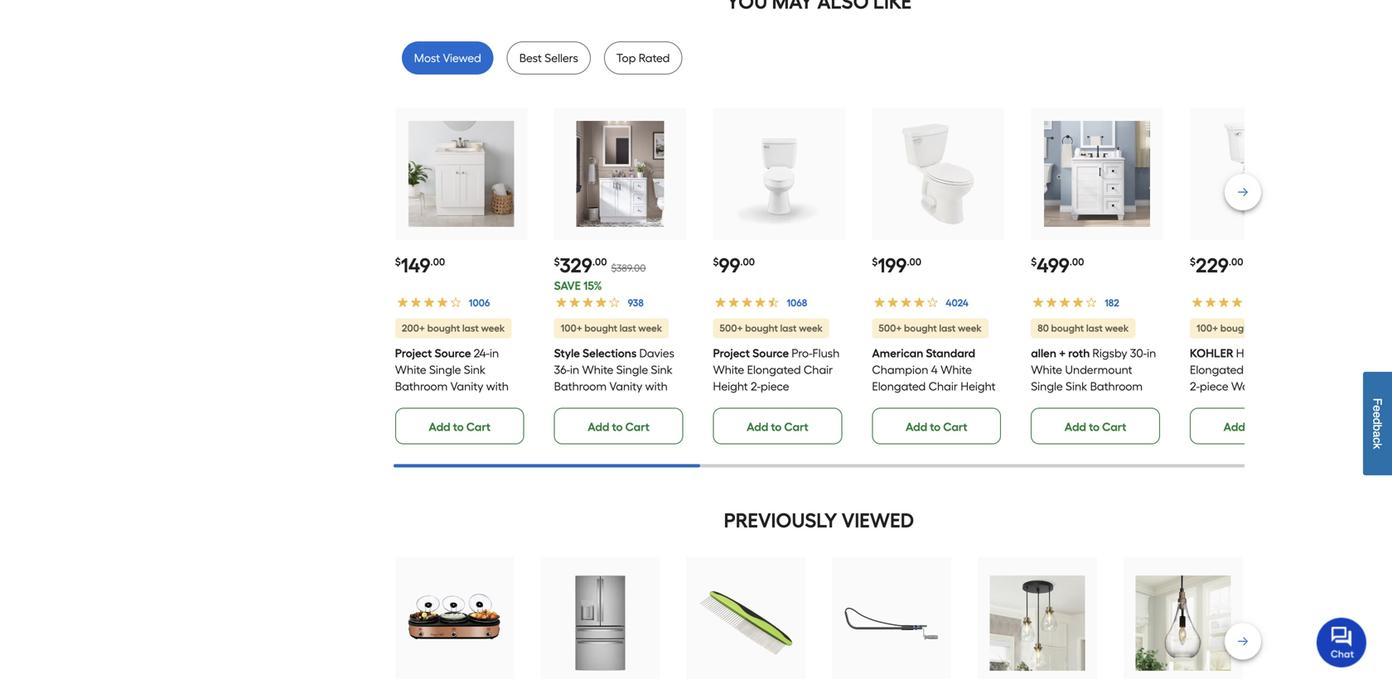 Task type: locate. For each thing, give the bounding box(es) containing it.
24-
[[474, 346, 490, 361]]

1 horizontal spatial toilet
[[970, 396, 997, 410]]

0 vertical spatial 12-
[[811, 396, 825, 410]]

add to cart link down pro-
[[713, 408, 842, 445]]

in
[[751, 413, 760, 427], [936, 413, 946, 427]]

$ inside $ 199 .00
[[872, 256, 878, 268]]

vanity up included)
[[610, 380, 643, 394]]

2 cart from the left
[[625, 420, 650, 434]]

12- down flush
[[811, 396, 825, 410]]

in down champion
[[886, 413, 896, 427]]

$ inside $ 99 .00
[[713, 256, 719, 268]]

329
[[560, 254, 592, 278]]

2 to from the left
[[612, 420, 623, 434]]

(mirror
[[577, 413, 611, 427]]

white
[[395, 363, 426, 377], [582, 363, 614, 377], [713, 363, 744, 377], [941, 363, 972, 377], [1031, 363, 1062, 377], [395, 396, 426, 410], [554, 396, 585, 410], [1092, 396, 1124, 410]]

sink down the davies
[[651, 363, 673, 377]]

bought for 149
[[427, 322, 460, 334]]

last inside 99 list item
[[780, 322, 797, 334]]

1 cart from the left
[[466, 420, 491, 434]]

2 week from the left
[[638, 322, 662, 334]]

project for 149
[[395, 346, 432, 361]]

2 bought from the left
[[585, 322, 617, 334]]

0 horizontal spatial 500+
[[720, 322, 743, 334]]

e up b
[[1371, 412, 1384, 418]]

36-
[[554, 363, 570, 377]]

pet life  grip ease' wide and narrow tooth grooming comb - green | removes mats, tangles, and knots | rubberized grips for precision control image
[[699, 576, 794, 671]]

add
[[429, 420, 451, 434], [588, 420, 610, 434], [747, 420, 769, 434], [906, 420, 928, 434], [1065, 420, 1087, 434]]

last up 'standard' on the right bottom of page
[[939, 322, 956, 334]]

1.29-
[[763, 413, 786, 427]]

marble
[[478, 396, 515, 410], [637, 396, 674, 410], [1093, 413, 1131, 427]]

0 horizontal spatial elongated
[[747, 363, 801, 377]]

0 horizontal spatial toilet
[[780, 396, 808, 410]]

add to cart down undermount
[[1065, 420, 1127, 434]]

500+ bought last week inside 199 list item
[[879, 322, 982, 334]]

add to cart link inside the 329 list item
[[554, 408, 683, 445]]

0 vertical spatial piece
[[761, 380, 789, 394]]

2 $ from the left
[[554, 256, 560, 268]]

project up the watersense
[[713, 346, 750, 361]]

1 500+ bought last week from the left
[[720, 322, 823, 334]]

1 vertical spatial viewed
[[842, 509, 914, 533]]

add to cart inside 149 'list item'
[[429, 420, 491, 434]]

bought up american
[[904, 322, 937, 334]]

cultured up (mirror on the bottom left of page
[[588, 396, 634, 410]]

sink down 24-
[[464, 363, 486, 377]]

1 horizontal spatial gpf
[[965, 413, 987, 427]]

3 add to cart from the left
[[747, 420, 809, 434]]

0 horizontal spatial gpf
[[786, 413, 808, 427]]

in down style
[[570, 363, 579, 377]]

$ inside $ 499 .00
[[1031, 256, 1037, 268]]

2 horizontal spatial with
[[1067, 396, 1089, 410]]

0 horizontal spatial cultured
[[429, 396, 475, 410]]

1 .00 from the left
[[430, 256, 445, 268]]

bathroom down 36-
[[554, 380, 607, 394]]

1 horizontal spatial sink
[[651, 363, 673, 377]]

2 source from the left
[[753, 346, 789, 361]]

1 horizontal spatial bathroom
[[554, 380, 607, 394]]

1 vertical spatial 12-
[[872, 413, 886, 427]]

bathroom inside davies 36-in white single sink bathroom vanity with white cultured marble top (mirror included)
[[554, 380, 607, 394]]

4 last from the left
[[939, 322, 956, 334]]

davies
[[639, 346, 675, 361]]

$ inside the $ 149 .00
[[395, 256, 401, 268]]

cart down close
[[943, 420, 968, 434]]

last up 24-
[[462, 322, 479, 334]]

2 add from the left
[[588, 420, 610, 434]]

500+ bought last week up pro-
[[720, 322, 823, 334]]

add to cart inside 199 list item
[[906, 420, 968, 434]]

12- down champion
[[872, 413, 886, 427]]

rigsby
[[1093, 346, 1128, 361]]

american standard champion 4 white elongated chair height 2-piece soft close toilet 12-in rough-in 1.6-gpf image
[[885, 121, 991, 227]]

5 bought from the left
[[1051, 322, 1084, 334]]

500+ bought last week up 'standard' on the right bottom of page
[[879, 322, 982, 334]]

199
[[878, 254, 907, 278]]

4 .00 from the left
[[907, 256, 922, 268]]

2 rough- from the left
[[898, 413, 936, 427]]

1 horizontal spatial vanity
[[610, 380, 643, 394]]

5 add to cart link from the left
[[1031, 408, 1160, 445]]

cart
[[466, 420, 491, 434], [625, 420, 650, 434], [784, 420, 809, 434], [943, 420, 968, 434], [1102, 420, 1127, 434]]

0 horizontal spatial 500+ bought last week
[[720, 322, 823, 334]]

cart right (mirror on the bottom left of page
[[625, 420, 650, 434]]

cart down 24-
[[466, 420, 491, 434]]

to inside 499 list item
[[1089, 420, 1100, 434]]

last up pro-
[[780, 322, 797, 334]]

white inside pro-flush white elongated chair height 2-piece watersense toilet 12-in rough-in 1.29-gpf
[[713, 363, 744, 377]]

$ inside $ 229 .00
[[1190, 256, 1196, 268]]

add to cart down selections
[[588, 420, 650, 434]]

+
[[1059, 346, 1066, 361]]

2 horizontal spatial single
[[1031, 380, 1063, 394]]

sink inside rigsby 30-in white undermount single sink bathroom vanity with white engineered marble top
[[1066, 380, 1088, 394]]

.00 for 229
[[1229, 256, 1244, 268]]

.00 inside $ 329 .00 $389.00 save 15%
[[592, 256, 607, 268]]

1 toilet from the left
[[780, 396, 808, 410]]

chair
[[804, 363, 833, 377], [929, 380, 958, 394]]

1 horizontal spatial 2-
[[872, 396, 882, 410]]

height
[[713, 380, 748, 394], [961, 380, 996, 394]]

500+ inside 99 list item
[[720, 322, 743, 334]]

week inside 99 list item
[[799, 322, 823, 334]]

in
[[490, 346, 499, 361], [1147, 346, 1156, 361], [570, 363, 579, 377], [825, 396, 834, 410], [886, 413, 896, 427]]

6 $ from the left
[[1190, 256, 1196, 268]]

marble up included)
[[637, 396, 674, 410]]

0 vertical spatial elongated
[[747, 363, 801, 377]]

2 gpf from the left
[[965, 413, 987, 427]]

4 week from the left
[[958, 322, 982, 334]]

2 horizontal spatial marble
[[1093, 413, 1131, 427]]

in left 1.6-
[[936, 413, 946, 427]]

to inside 99 list item
[[771, 420, 782, 434]]

0 vertical spatial viewed
[[443, 51, 481, 65]]

week
[[481, 322, 505, 334], [638, 322, 662, 334], [799, 322, 823, 334], [958, 322, 982, 334], [1105, 322, 1129, 334]]

bought right 80
[[1051, 322, 1084, 334]]

.00 inside $ 499 .00
[[1070, 256, 1084, 268]]

3 to from the left
[[771, 420, 782, 434]]

1 horizontal spatial in
[[936, 413, 946, 427]]

4 $ from the left
[[872, 256, 878, 268]]

flush
[[813, 346, 840, 361]]

a
[[1371, 431, 1384, 438]]

chair inside american standard champion 4 white elongated chair height 2-piece soft close toilet 12-in rough-in 1.6-gpf
[[929, 380, 958, 394]]

in down 200+ bought last week in the top left of the page
[[490, 346, 499, 361]]

1 horizontal spatial single
[[616, 363, 648, 377]]

0 horizontal spatial sink
[[464, 363, 486, 377]]

top rated
[[616, 51, 670, 65]]

single down 200+ bought last week in the top left of the page
[[429, 363, 461, 377]]

1 $ from the left
[[395, 256, 401, 268]]

to
[[453, 420, 464, 434], [612, 420, 623, 434], [771, 420, 782, 434], [930, 420, 941, 434], [1089, 420, 1100, 434]]

american
[[872, 346, 924, 361]]

1 horizontal spatial project source
[[713, 346, 789, 361]]

6 .00 from the left
[[1229, 256, 1244, 268]]

500+
[[720, 322, 743, 334], [879, 322, 902, 334]]

add to cart link down 4
[[872, 408, 1001, 445]]

2 in from the left
[[936, 413, 946, 427]]

to for 499
[[1089, 420, 1100, 434]]

gpf down pro-
[[786, 413, 808, 427]]

week up rigsby at bottom
[[1105, 322, 1129, 334]]

chair down flush
[[804, 363, 833, 377]]

5 to from the left
[[1089, 420, 1100, 434]]

2 horizontal spatial sink
[[1066, 380, 1088, 394]]

add for 499
[[1065, 420, 1087, 434]]

bought up pro-flush white elongated chair height 2-piece watersense toilet 12-in rough-in 1.29-gpf
[[745, 322, 778, 334]]

24-in white single sink bathroom vanity with white cultured marble top
[[395, 346, 515, 427]]

0 horizontal spatial chair
[[804, 363, 833, 377]]

marble right 'engineered'
[[1093, 413, 1131, 427]]

rough- down soft
[[898, 413, 936, 427]]

cart inside 149 'list item'
[[466, 420, 491, 434]]

with down the davies
[[645, 380, 668, 394]]

week up 24-
[[481, 322, 505, 334]]

add to cart for 99
[[747, 420, 809, 434]]

chat invite button image
[[1317, 617, 1367, 668]]

0 horizontal spatial with
[[486, 380, 509, 394]]

1 project from the left
[[395, 346, 432, 361]]

4 cart from the left
[[943, 420, 968, 434]]

0 horizontal spatial source
[[435, 346, 471, 361]]

500+ up american
[[879, 322, 902, 334]]

d
[[1371, 418, 1384, 425]]

.00
[[430, 256, 445, 268], [592, 256, 607, 268], [740, 256, 755, 268], [907, 256, 922, 268], [1070, 256, 1084, 268], [1229, 256, 1244, 268]]

2 horizontal spatial bathroom
[[1090, 380, 1143, 394]]

to for save 15%
[[612, 420, 623, 434]]

with
[[486, 380, 509, 394], [645, 380, 668, 394], [1067, 396, 1089, 410]]

project
[[395, 346, 432, 361], [713, 346, 750, 361]]

3 week from the left
[[799, 322, 823, 334]]

american standard champion 4 white elongated chair height 2-piece soft close toilet 12-in rough-in 1.6-gpf
[[872, 346, 997, 427]]

3 add to cart link from the left
[[713, 408, 842, 445]]

add to cart link down selections
[[554, 408, 683, 445]]

last inside 499 list item
[[1086, 322, 1103, 334]]

last for save 15%
[[620, 322, 636, 334]]

style selections
[[554, 346, 637, 361]]

2 add to cart link from the left
[[554, 408, 683, 445]]

previously viewed
[[724, 509, 914, 533]]

1 horizontal spatial cultured
[[588, 396, 634, 410]]

1 horizontal spatial elongated
[[872, 380, 926, 394]]

1 bathroom from the left
[[395, 380, 448, 394]]

1 horizontal spatial source
[[753, 346, 789, 361]]

bought right '200+'
[[427, 322, 460, 334]]

3 bought from the left
[[745, 322, 778, 334]]

0 vertical spatial chair
[[804, 363, 833, 377]]

2 e from the top
[[1371, 412, 1384, 418]]

$ for 499
[[1031, 256, 1037, 268]]

149 list item
[[395, 108, 528, 445]]

.00 inside $ 229 .00
[[1229, 256, 1244, 268]]

project source 3/8-in x 3-ft high carbon wire hand auger for toilet image
[[844, 576, 940, 671]]

bought inside 499 list item
[[1051, 322, 1084, 334]]

add to cart down the watersense
[[747, 420, 809, 434]]

$ for 199
[[872, 256, 878, 268]]

$ 229 .00
[[1190, 254, 1244, 278]]

1 vertical spatial elongated
[[872, 380, 926, 394]]

c
[[1371, 438, 1384, 444]]

bought for 99
[[745, 322, 778, 334]]

cultured down 24-
[[429, 396, 475, 410]]

rough-
[[713, 413, 751, 427], [898, 413, 936, 427]]

2 bathroom from the left
[[554, 380, 607, 394]]

source
[[435, 346, 471, 361], [753, 346, 789, 361]]

0 horizontal spatial viewed
[[443, 51, 481, 65]]

3 cart from the left
[[784, 420, 809, 434]]

single down selections
[[616, 363, 648, 377]]

3 bathroom from the left
[[1090, 380, 1143, 394]]

2- up the watersense
[[751, 380, 761, 394]]

with down 24-
[[486, 380, 509, 394]]

2 project source from the left
[[713, 346, 789, 361]]

bought
[[427, 322, 460, 334], [585, 322, 617, 334], [745, 322, 778, 334], [904, 322, 937, 334], [1051, 322, 1084, 334]]

1 bought from the left
[[427, 322, 460, 334]]

toilet right close
[[970, 396, 997, 410]]

$ for 149
[[395, 256, 401, 268]]

project source
[[395, 346, 471, 361], [713, 346, 789, 361]]

last inside 199 list item
[[939, 322, 956, 334]]

2 toilet from the left
[[970, 396, 997, 410]]

rough- down the watersense
[[713, 413, 751, 427]]

1 in from the left
[[751, 413, 760, 427]]

last
[[462, 322, 479, 334], [620, 322, 636, 334], [780, 322, 797, 334], [939, 322, 956, 334], [1086, 322, 1103, 334]]

chair inside pro-flush white elongated chair height 2-piece watersense toilet 12-in rough-in 1.29-gpf
[[804, 363, 833, 377]]

week up 'standard' on the right bottom of page
[[958, 322, 982, 334]]

included)
[[614, 413, 663, 427]]

1 cultured from the left
[[429, 396, 475, 410]]

.00 inside $ 99 .00
[[740, 256, 755, 268]]

piece up 1.29-
[[761, 380, 789, 394]]

single
[[429, 363, 461, 377], [616, 363, 648, 377], [1031, 380, 1063, 394]]

cart for 499
[[1102, 420, 1127, 434]]

sink down undermount
[[1066, 380, 1088, 394]]

chair down 4
[[929, 380, 958, 394]]

project source pro-flush white elongated chair height 2-piece watersense toilet 12-in rough-in 1.29-gpf image
[[726, 121, 832, 227]]

megachef 2.5-quart copper round 3-vessel slow cooker image
[[407, 576, 502, 671]]

sink
[[464, 363, 486, 377], [651, 363, 673, 377], [1066, 380, 1088, 394]]

vanity
[[451, 380, 484, 394], [610, 380, 643, 394], [1031, 396, 1064, 410]]

2 height from the left
[[961, 380, 996, 394]]

add to cart link inside 199 list item
[[872, 408, 1001, 445]]

0 horizontal spatial single
[[429, 363, 461, 377]]

with up 'engineered'
[[1067, 396, 1089, 410]]

kohler
[[1190, 346, 1234, 361]]

project source up the watersense
[[713, 346, 789, 361]]

$ inside $ 329 .00 $389.00 save 15%
[[554, 256, 560, 268]]

2- inside pro-flush white elongated chair height 2-piece watersense toilet 12-in rough-in 1.29-gpf
[[751, 380, 761, 394]]

0 horizontal spatial piece
[[761, 380, 789, 394]]

project down '200+'
[[395, 346, 432, 361]]

.00 for 329
[[592, 256, 607, 268]]

e
[[1371, 406, 1384, 412], [1371, 412, 1384, 418]]

2 cultured from the left
[[588, 396, 634, 410]]

bought inside 199 list item
[[904, 322, 937, 334]]

bought up style selections
[[585, 322, 617, 334]]

last for 149
[[462, 322, 479, 334]]

add to cart link inside 149 'list item'
[[395, 408, 524, 445]]

project source down '200+'
[[395, 346, 471, 361]]

source inside 99 list item
[[753, 346, 789, 361]]

0 horizontal spatial in
[[751, 413, 760, 427]]

add to cart down soft
[[906, 420, 968, 434]]

add to cart inside 99 list item
[[747, 420, 809, 434]]

marble inside davies 36-in white single sink bathroom vanity with white cultured marble top (mirror included)
[[637, 396, 674, 410]]

add for 99
[[747, 420, 769, 434]]

3 last from the left
[[780, 322, 797, 334]]

2 add to cart from the left
[[588, 420, 650, 434]]

500+ for 199
[[879, 322, 902, 334]]

2 .00 from the left
[[592, 256, 607, 268]]

add to cart link inside 99 list item
[[713, 408, 842, 445]]

uolfin black with pine wood grain farmhouse seeded glass teardrop led mini hanging pendant light image
[[1136, 576, 1231, 671]]

e up d
[[1371, 406, 1384, 412]]

sink inside davies 36-in white single sink bathroom vanity with white cultured marble top (mirror included)
[[651, 363, 673, 377]]

1 horizontal spatial with
[[645, 380, 668, 394]]

gpf
[[786, 413, 808, 427], [965, 413, 987, 427]]

1 add to cart from the left
[[429, 420, 491, 434]]

cart down pro-
[[784, 420, 809, 434]]

add to cart link for 499
[[1031, 408, 1160, 445]]

cart inside 99 list item
[[784, 420, 809, 434]]

top inside rigsby 30-in white undermount single sink bathroom vanity with white engineered marble top
[[1134, 413, 1153, 427]]

to inside 199 list item
[[930, 420, 941, 434]]

project inside 99 list item
[[713, 346, 750, 361]]

0 horizontal spatial marble
[[478, 396, 515, 410]]

single down allen
[[1031, 380, 1063, 394]]

week for 149
[[481, 322, 505, 334]]

1 vertical spatial 2-
[[872, 396, 882, 410]]

in right rigsby at bottom
[[1147, 346, 1156, 361]]

5 cart from the left
[[1102, 420, 1127, 434]]

1 500+ from the left
[[720, 322, 743, 334]]

0 horizontal spatial rough-
[[713, 413, 751, 427]]

allen
[[1031, 346, 1057, 361]]

to inside the 329 list item
[[612, 420, 623, 434]]

add to cart link down undermount
[[1031, 408, 1160, 445]]

1 last from the left
[[462, 322, 479, 334]]

1 height from the left
[[713, 380, 748, 394]]

2-
[[751, 380, 761, 394], [872, 396, 882, 410]]

.00 for 199
[[907, 256, 922, 268]]

1 add from the left
[[429, 420, 451, 434]]

3 $ from the left
[[713, 256, 719, 268]]

1 horizontal spatial height
[[961, 380, 996, 394]]

add inside the 329 list item
[[588, 420, 610, 434]]

add to cart for save 15%
[[588, 420, 650, 434]]

vanity down 24-
[[451, 380, 484, 394]]

500+ bought last week inside 99 list item
[[720, 322, 823, 334]]

add to cart inside the 329 list item
[[588, 420, 650, 434]]

add inside 199 list item
[[906, 420, 928, 434]]

4 to from the left
[[930, 420, 941, 434]]

close
[[938, 396, 967, 410]]

piece
[[761, 380, 789, 394], [882, 396, 911, 410]]

week inside the 329 list item
[[638, 322, 662, 334]]

5 add from the left
[[1065, 420, 1087, 434]]

in inside american standard champion 4 white elongated chair height 2-piece soft close toilet 12-in rough-in 1.6-gpf
[[886, 413, 896, 427]]

1 vertical spatial piece
[[882, 396, 911, 410]]

2 500+ bought last week from the left
[[879, 322, 982, 334]]

week up pro-
[[799, 322, 823, 334]]

uolfin 3-light black and gold in cluster bell jar glass modern/contemporary clear glass linear led hanging pendant light image
[[990, 576, 1085, 671]]

bathroom down '200+'
[[395, 380, 448, 394]]

2- down champion
[[872, 396, 882, 410]]

viewed for most viewed
[[443, 51, 481, 65]]

top
[[616, 51, 636, 65], [395, 413, 415, 427], [554, 413, 574, 427], [1134, 413, 1153, 427]]

k
[[1371, 444, 1384, 449]]

5 add to cart from the left
[[1065, 420, 1127, 434]]

0 horizontal spatial project
[[395, 346, 432, 361]]

5 week from the left
[[1105, 322, 1129, 334]]

champion
[[872, 363, 929, 377]]

top inside davies 36-in white single sink bathroom vanity with white cultured marble top (mirror included)
[[554, 413, 574, 427]]

piece left soft
[[882, 396, 911, 410]]

2 500+ from the left
[[879, 322, 902, 334]]

bought inside the 329 list item
[[585, 322, 617, 334]]

marble down 24-
[[478, 396, 515, 410]]

2 last from the left
[[620, 322, 636, 334]]

add for save 15%
[[588, 420, 610, 434]]

1 add to cart link from the left
[[395, 408, 524, 445]]

bought inside 99 list item
[[745, 322, 778, 334]]

1 source from the left
[[435, 346, 471, 361]]

project source inside 149 'list item'
[[395, 346, 471, 361]]

12- inside american standard champion 4 white elongated chair height 2-piece soft close toilet 12-in rough-in 1.6-gpf
[[872, 413, 886, 427]]

toilet up 1.29-
[[780, 396, 808, 410]]

vanity up 'engineered'
[[1031, 396, 1064, 410]]

4 bought from the left
[[904, 322, 937, 334]]

1 gpf from the left
[[786, 413, 808, 427]]

add to cart link
[[395, 408, 524, 445], [554, 408, 683, 445], [713, 408, 842, 445], [872, 408, 1001, 445], [1031, 408, 1160, 445]]

0 horizontal spatial project source
[[395, 346, 471, 361]]

0 horizontal spatial 2-
[[751, 380, 761, 394]]

4 add from the left
[[906, 420, 928, 434]]

allen + roth
[[1031, 346, 1090, 361]]

cart right 'engineered'
[[1102, 420, 1127, 434]]

in inside davies 36-in white single sink bathroom vanity with white cultured marble top (mirror included)
[[570, 363, 579, 377]]

1 vertical spatial chair
[[929, 380, 958, 394]]

week inside 499 list item
[[1105, 322, 1129, 334]]

.00 for 149
[[430, 256, 445, 268]]

15%
[[583, 279, 602, 293]]

most
[[414, 51, 440, 65]]

cultured
[[429, 396, 475, 410], [588, 396, 634, 410]]

add inside 99 list item
[[747, 420, 769, 434]]

cart inside 499 list item
[[1102, 420, 1127, 434]]

1 horizontal spatial 500+ bought last week
[[879, 322, 982, 334]]

1 horizontal spatial rough-
[[898, 413, 936, 427]]

week inside 149 'list item'
[[481, 322, 505, 334]]

source inside 149 'list item'
[[435, 346, 471, 361]]

$
[[395, 256, 401, 268], [554, 256, 560, 268], [713, 256, 719, 268], [872, 256, 878, 268], [1031, 256, 1037, 268], [1190, 256, 1196, 268]]

height up the watersense
[[713, 380, 748, 394]]

week up the davies
[[638, 322, 662, 334]]

1 horizontal spatial marble
[[637, 396, 674, 410]]

ge profile 27.9-cu ft smart french door refrigerator with ice maker and door within door (fingerprint-resistant stainless steel) energy star image
[[553, 576, 648, 671]]

1 horizontal spatial piece
[[882, 396, 911, 410]]

1 horizontal spatial 500+
[[879, 322, 902, 334]]

4 add to cart link from the left
[[872, 408, 1001, 445]]

to for 199
[[930, 420, 941, 434]]

0 horizontal spatial vanity
[[451, 380, 484, 394]]

last up "roth" at bottom
[[1086, 322, 1103, 334]]

add to cart link for 99
[[713, 408, 842, 445]]

1 week from the left
[[481, 322, 505, 334]]

2 horizontal spatial vanity
[[1031, 396, 1064, 410]]

to inside 149 'list item'
[[453, 420, 464, 434]]

marble inside rigsby 30-in white undermount single sink bathroom vanity with white engineered marble top
[[1093, 413, 1131, 427]]

bought for 499
[[1051, 322, 1084, 334]]

229
[[1196, 254, 1229, 278]]

gpf down close
[[965, 413, 987, 427]]

5 .00 from the left
[[1070, 256, 1084, 268]]

in left 1.29-
[[751, 413, 760, 427]]

cart inside 199 list item
[[943, 420, 968, 434]]

to for 99
[[771, 420, 782, 434]]

add to cart inside 499 list item
[[1065, 420, 1127, 434]]

149
[[401, 254, 430, 278]]

elongated down champion
[[872, 380, 926, 394]]

add to cart link inside 499 list item
[[1031, 408, 1160, 445]]

pro-
[[792, 346, 813, 361]]

in inside pro-flush white elongated chair height 2-piece watersense toilet 12-in rough-in 1.29-gpf
[[751, 413, 760, 427]]

add to cart link down 24-
[[395, 408, 524, 445]]

save
[[554, 279, 581, 293]]

bathroom inside rigsby 30-in white undermount single sink bathroom vanity with white engineered marble top
[[1090, 380, 1143, 394]]

3 add from the left
[[747, 420, 769, 434]]

project inside 149 'list item'
[[395, 346, 432, 361]]

1 horizontal spatial viewed
[[842, 509, 914, 533]]

1 horizontal spatial project
[[713, 346, 750, 361]]

500+ down 99 at top
[[720, 322, 743, 334]]

elongated
[[747, 363, 801, 377], [872, 380, 926, 394]]

last up selections
[[620, 322, 636, 334]]

80
[[1038, 322, 1049, 334]]

1 horizontal spatial chair
[[929, 380, 958, 394]]

0 horizontal spatial bathroom
[[395, 380, 448, 394]]

in inside the 24-in white single sink bathroom vanity with white cultured marble top
[[490, 346, 499, 361]]

0 vertical spatial 2-
[[751, 380, 761, 394]]

2 project from the left
[[713, 346, 750, 361]]

5 $ from the left
[[1031, 256, 1037, 268]]

1 project source from the left
[[395, 346, 471, 361]]

5 last from the left
[[1086, 322, 1103, 334]]

1 horizontal spatial 12-
[[872, 413, 886, 427]]

.00 inside $ 199 .00
[[907, 256, 922, 268]]

add to cart link for 199
[[872, 408, 1001, 445]]

0 horizontal spatial 12-
[[811, 396, 825, 410]]

add to cart down 24-
[[429, 420, 491, 434]]

elongated down pro-
[[747, 363, 801, 377]]

4 add to cart from the left
[[906, 420, 968, 434]]

bathroom down undermount
[[1090, 380, 1143, 394]]

viewed
[[443, 51, 481, 65], [842, 509, 914, 533]]

3 .00 from the left
[[740, 256, 755, 268]]

500+ bought last week
[[720, 322, 823, 334], [879, 322, 982, 334]]

1 to from the left
[[453, 420, 464, 434]]

height up close
[[961, 380, 996, 394]]

single inside davies 36-in white single sink bathroom vanity with white cultured marble top (mirror included)
[[616, 363, 648, 377]]

source left pro-
[[753, 346, 789, 361]]

200+
[[402, 322, 425, 334]]

bathroom
[[395, 380, 448, 394], [554, 380, 607, 394], [1090, 380, 1143, 394]]

0 horizontal spatial height
[[713, 380, 748, 394]]

100+ bought last week
[[561, 322, 662, 334]]

in down flush
[[825, 396, 834, 410]]

sink inside the 24-in white single sink bathroom vanity with white cultured marble top
[[464, 363, 486, 377]]

cart for 149
[[466, 420, 491, 434]]

add to cart
[[429, 420, 491, 434], [588, 420, 650, 434], [747, 420, 809, 434], [906, 420, 968, 434], [1065, 420, 1127, 434]]

piece inside american standard champion 4 white elongated chair height 2-piece soft close toilet 12-in rough-in 1.6-gpf
[[882, 396, 911, 410]]

last inside 149 'list item'
[[462, 322, 479, 334]]

1 rough- from the left
[[713, 413, 751, 427]]

source down 200+ bought last week in the top left of the page
[[435, 346, 471, 361]]

100+
[[561, 322, 582, 334]]

.00 inside the $ 149 .00
[[430, 256, 445, 268]]



Task type: describe. For each thing, give the bounding box(es) containing it.
project source for 149
[[395, 346, 471, 361]]

piece inside pro-flush white elongated chair height 2-piece watersense toilet 12-in rough-in 1.29-gpf
[[761, 380, 789, 394]]

standard
[[926, 346, 976, 361]]

add to cart link for save 15%
[[554, 408, 683, 445]]

height inside american standard champion 4 white elongated chair height 2-piece soft close toilet 12-in rough-in 1.6-gpf
[[961, 380, 996, 394]]

week for 499
[[1105, 322, 1129, 334]]

single inside rigsby 30-in white undermount single sink bathroom vanity with white engineered marble top
[[1031, 380, 1063, 394]]

viewed for previously viewed
[[842, 509, 914, 533]]

soft
[[913, 396, 935, 410]]

in inside pro-flush white elongated chair height 2-piece watersense toilet 12-in rough-in 1.29-gpf
[[825, 396, 834, 410]]

500+ bought last week for 99
[[720, 322, 823, 334]]

height inside pro-flush white elongated chair height 2-piece watersense toilet 12-in rough-in 1.29-gpf
[[713, 380, 748, 394]]

best sellers
[[519, 51, 578, 65]]

with inside davies 36-in white single sink bathroom vanity with white cultured marble top (mirror included)
[[645, 380, 668, 394]]

2- inside american standard champion 4 white elongated chair height 2-piece soft close toilet 12-in rough-in 1.6-gpf
[[872, 396, 882, 410]]

$ 199 .00
[[872, 254, 922, 278]]

kohler link
[[1190, 346, 1320, 427]]

$ for 329
[[554, 256, 560, 268]]

last for 499
[[1086, 322, 1103, 334]]

marble inside the 24-in white single sink bathroom vanity with white cultured marble top
[[478, 396, 515, 410]]

vanity inside the 24-in white single sink bathroom vanity with white cultured marble top
[[451, 380, 484, 394]]

project source 24-in white single sink bathroom vanity with white cultured marble top image
[[408, 121, 514, 227]]

$ 149 .00
[[395, 254, 445, 278]]

cultured inside the 24-in white single sink bathroom vanity with white cultured marble top
[[429, 396, 475, 410]]

week for 199
[[958, 322, 982, 334]]

engineered
[[1031, 413, 1091, 427]]

add for 149
[[429, 420, 451, 434]]

$ for 229
[[1190, 256, 1196, 268]]

style selections davies 36-in white single sink bathroom vanity with white cultured marble top (mirror included) image
[[567, 121, 673, 227]]

add to cart for 149
[[429, 420, 491, 434]]

99
[[719, 254, 740, 278]]

selections
[[583, 346, 637, 361]]

toilet inside american standard champion 4 white elongated chair height 2-piece soft close toilet 12-in rough-in 1.6-gpf
[[970, 396, 997, 410]]

30-
[[1130, 346, 1147, 361]]

project for 99
[[713, 346, 750, 361]]

$389.00
[[611, 262, 646, 274]]

bathroom inside the 24-in white single sink bathroom vanity with white cultured marble top
[[395, 380, 448, 394]]

199 list item
[[872, 108, 1005, 445]]

f e e d b a c k
[[1371, 398, 1384, 449]]

allen + roth rigsby 30-in white undermount single sink bathroom vanity with white engineered marble top image
[[1044, 121, 1150, 227]]

.00 for 499
[[1070, 256, 1084, 268]]

style
[[554, 346, 580, 361]]

1.6-
[[948, 413, 965, 427]]

best
[[519, 51, 542, 65]]

cart for 99
[[784, 420, 809, 434]]

last for 199
[[939, 322, 956, 334]]

white inside american standard champion 4 white elongated chair height 2-piece soft close toilet 12-in rough-in 1.6-gpf
[[941, 363, 972, 377]]

rigsby 30-in white undermount single sink bathroom vanity with white engineered marble top
[[1031, 346, 1156, 427]]

500+ for 99
[[720, 322, 743, 334]]

b
[[1371, 425, 1384, 431]]

cultured inside davies 36-in white single sink bathroom vanity with white cultured marble top (mirror included)
[[588, 396, 634, 410]]

toilet inside pro-flush white elongated chair height 2-piece watersense toilet 12-in rough-in 1.29-gpf
[[780, 396, 808, 410]]

rough- inside american standard champion 4 white elongated chair height 2-piece soft close toilet 12-in rough-in 1.6-gpf
[[898, 413, 936, 427]]

to for 149
[[453, 420, 464, 434]]

davies 36-in white single sink bathroom vanity with white cultured marble top (mirror included)
[[554, 346, 675, 427]]

source for 99
[[753, 346, 789, 361]]

in inside american standard champion 4 white elongated chair height 2-piece soft close toilet 12-in rough-in 1.6-gpf
[[936, 413, 946, 427]]

$ 99 .00
[[713, 254, 755, 278]]

cart for 199
[[943, 420, 968, 434]]

4
[[931, 363, 938, 377]]

add for 199
[[906, 420, 928, 434]]

gpf inside pro-flush white elongated chair height 2-piece watersense toilet 12-in rough-in 1.29-gpf
[[786, 413, 808, 427]]

previously viewed heading
[[394, 504, 1245, 538]]

gpf inside american standard champion 4 white elongated chair height 2-piece soft close toilet 12-in rough-in 1.6-gpf
[[965, 413, 987, 427]]

329 list item
[[554, 108, 687, 445]]

single inside the 24-in white single sink bathroom vanity with white cultured marble top
[[429, 363, 461, 377]]

cart inside the 329 list item
[[625, 420, 650, 434]]

bought for save 15%
[[585, 322, 617, 334]]

$ 329 .00 $389.00 save 15%
[[554, 254, 646, 293]]

undermount
[[1065, 363, 1132, 377]]

$ for 99
[[713, 256, 719, 268]]

project source for 99
[[713, 346, 789, 361]]

sellers
[[545, 51, 578, 65]]

source for 149
[[435, 346, 471, 361]]

last for 99
[[780, 322, 797, 334]]

add to cart for 199
[[906, 420, 968, 434]]

roth
[[1069, 346, 1090, 361]]

add to cart link for 149
[[395, 408, 524, 445]]

in inside rigsby 30-in white undermount single sink bathroom vanity with white engineered marble top
[[1147, 346, 1156, 361]]

top inside the 24-in white single sink bathroom vanity with white cultured marble top
[[395, 413, 415, 427]]

week for 99
[[799, 322, 823, 334]]

add to cart for 499
[[1065, 420, 1127, 434]]

.00 for 99
[[740, 256, 755, 268]]

1 e from the top
[[1371, 406, 1384, 412]]

f
[[1371, 398, 1384, 406]]

bought for 199
[[904, 322, 937, 334]]

229 list item
[[1190, 108, 1323, 445]]

elongated inside pro-flush white elongated chair height 2-piece watersense toilet 12-in rough-in 1.29-gpf
[[747, 363, 801, 377]]

rated
[[639, 51, 670, 65]]

most viewed
[[414, 51, 481, 65]]

500+ bought last week for 199
[[879, 322, 982, 334]]

with inside rigsby 30-in white undermount single sink bathroom vanity with white engineered marble top
[[1067, 396, 1089, 410]]

rough- inside pro-flush white elongated chair height 2-piece watersense toilet 12-in rough-in 1.29-gpf
[[713, 413, 751, 427]]

watersense
[[713, 396, 777, 410]]

$ 499 .00
[[1031, 254, 1084, 278]]

99 list item
[[713, 108, 846, 445]]

vanity inside davies 36-in white single sink bathroom vanity with white cultured marble top (mirror included)
[[610, 380, 643, 394]]

499
[[1037, 254, 1070, 278]]

vanity inside rigsby 30-in white undermount single sink bathroom vanity with white engineered marble top
[[1031, 396, 1064, 410]]

80 bought last week
[[1038, 322, 1129, 334]]

499 list item
[[1031, 108, 1164, 445]]

12- inside pro-flush white elongated chair height 2-piece watersense toilet 12-in rough-in 1.29-gpf
[[811, 396, 825, 410]]

with inside the 24-in white single sink bathroom vanity with white cultured marble top
[[486, 380, 509, 394]]

pro-flush white elongated chair height 2-piece watersense toilet 12-in rough-in 1.29-gpf
[[713, 346, 840, 427]]

f e e d b a c k button
[[1363, 372, 1392, 476]]

elongated inside american standard champion 4 white elongated chair height 2-piece soft close toilet 12-in rough-in 1.6-gpf
[[872, 380, 926, 394]]

kohler highline white elongated chair height 2-piece watersense soft close toilet 12-in rough-in 1.28-gpf image
[[1203, 121, 1309, 227]]

200+ bought last week
[[402, 322, 505, 334]]

previously
[[724, 509, 838, 533]]



Task type: vqa. For each thing, say whether or not it's contained in the screenshot.


